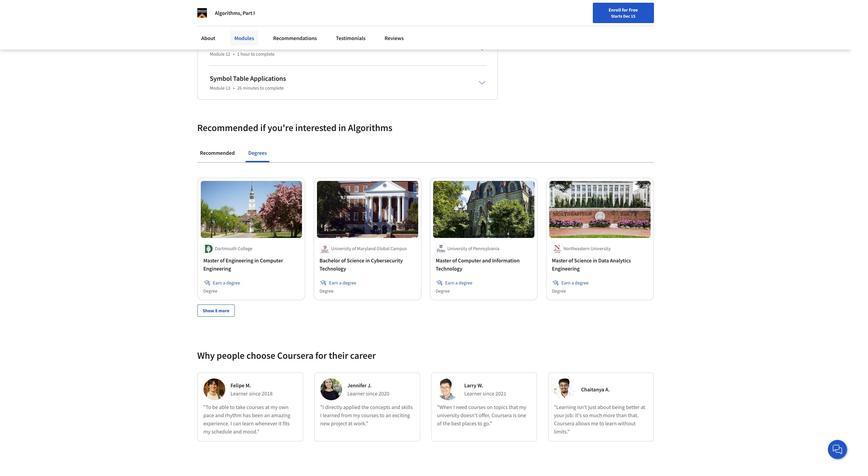 Task type: vqa. For each thing, say whether or not it's contained in the screenshot.
3rd the "Master" from right
yes



Task type: locate. For each thing, give the bounding box(es) containing it.
and inside ""i directly applied the concepts and skills i learned from my courses to an exciting new project at work.""
[[392, 404, 400, 411]]

"when
[[437, 404, 453, 411]]

whenever
[[255, 420, 277, 427]]

northeastern
[[564, 246, 590, 252]]

and up exciting
[[392, 404, 400, 411]]

0 vertical spatial the
[[362, 404, 369, 411]]

at inside "learning isn't just about being better at your job: it's so much more than that. coursera allows me to learn without limits."
[[641, 404, 646, 411]]

0 horizontal spatial the
[[362, 404, 369, 411]]

4 earn a degree from the left
[[562, 280, 589, 286]]

university up data
[[591, 246, 611, 252]]

2 earn from the left
[[329, 280, 338, 286]]

3 a from the left
[[456, 280, 458, 286]]

1 horizontal spatial since
[[366, 390, 378, 397]]

cybersecurity
[[371, 257, 403, 264]]

0 horizontal spatial more
[[219, 308, 229, 314]]

0 horizontal spatial your
[[554, 412, 565, 419]]

1 master from the left
[[203, 257, 219, 264]]

coursera inside "learning isn't just about being better at your job: it's so much more than that. coursera allows me to learn without limits."
[[554, 420, 575, 427]]

2 computer from the left
[[458, 257, 481, 264]]

people
[[217, 350, 245, 362]]

more down about
[[603, 412, 615, 419]]

earn for master of science in data analytics engineering
[[562, 280, 571, 286]]

of for bachelor of science in cybersecurity technology
[[341, 257, 346, 264]]

4 degree from the left
[[552, 288, 566, 294]]

3 earn from the left
[[445, 280, 455, 286]]

1 vertical spatial •
[[233, 85, 235, 91]]

to right me
[[600, 420, 604, 427]]

3 degree from the left
[[459, 280, 473, 286]]

3 learner from the left
[[464, 390, 482, 397]]

1 horizontal spatial an
[[386, 412, 391, 419]]

1
[[237, 51, 240, 57]]

at inside "to be able to take courses at my own pace and rhythm has been an amazing experience. i can learn whenever it fits my schedule and mood."
[[265, 404, 270, 411]]

engineering down college
[[226, 257, 253, 264]]

to left go."
[[478, 420, 483, 427]]

technology inside master of computer and information technology
[[436, 265, 463, 272]]

2 horizontal spatial since
[[483, 390, 495, 397]]

bachelor
[[320, 257, 340, 264]]

0 vertical spatial module
[[210, 51, 225, 57]]

of down university
[[437, 420, 442, 427]]

module 12 • 1 hour to complete
[[210, 51, 275, 57]]

to inside ""i directly applied the concepts and skills i learned from my courses to an exciting new project at work.""
[[380, 412, 385, 419]]

1 vertical spatial your
[[554, 412, 565, 419]]

2 horizontal spatial at
[[641, 404, 646, 411]]

on
[[487, 404, 493, 411]]

doesn't
[[461, 412, 478, 419]]

algorithms, part i
[[215, 10, 255, 16]]

1 vertical spatial more
[[603, 412, 615, 419]]

2 degree from the left
[[320, 288, 334, 294]]

0 horizontal spatial an
[[264, 412, 270, 419]]

complete down applications
[[265, 85, 284, 91]]

i inside "to be able to take courses at my own pace and rhythm has been an amazing experience. i can learn whenever it fits my schedule and mood."
[[231, 420, 232, 427]]

at inside ""i directly applied the concepts and skills i learned from my courses to an exciting new project at work.""
[[348, 420, 353, 427]]

better
[[626, 404, 640, 411]]

bachelor of science in cybersecurity technology link
[[320, 257, 416, 273]]

learner inside felipe m. learner since 2018
[[231, 390, 248, 397]]

being
[[612, 404, 625, 411]]

"learning isn't just about being better at your job: it's so much more than that. coursera allows me to learn without limits."
[[554, 404, 646, 435]]

dartmouth college
[[215, 246, 253, 252]]

earn a degree for master of science in data analytics engineering
[[562, 280, 589, 286]]

0 horizontal spatial computer
[[260, 257, 283, 264]]

learner down felipe
[[231, 390, 248, 397]]

1 technology from the left
[[320, 265, 346, 272]]

be
[[212, 404, 218, 411]]

bachelor of science in cybersecurity technology
[[320, 257, 403, 272]]

a down master of science in data analytics engineering
[[572, 280, 574, 286]]

an inside "to be able to take courses at my own pace and rhythm has been an amazing experience. i can learn whenever it fits my schedule and mood."
[[264, 412, 270, 419]]

recommendation tabs tab list
[[197, 145, 654, 162]]

degree down master of science in data analytics engineering
[[575, 280, 589, 286]]

0 horizontal spatial learn
[[242, 420, 254, 427]]

0 horizontal spatial technology
[[320, 265, 346, 272]]

own
[[279, 404, 289, 411]]

to up rhythm
[[230, 404, 235, 411]]

earn a degree down master of computer and information technology
[[445, 280, 473, 286]]

technology down university of pennsylvania
[[436, 265, 463, 272]]

learn down than
[[605, 420, 617, 427]]

module
[[210, 51, 225, 57], [210, 85, 225, 91]]

learn for has
[[242, 420, 254, 427]]

earn down bachelor
[[329, 280, 338, 286]]

3 degree from the left
[[436, 288, 450, 294]]

1 horizontal spatial technology
[[436, 265, 463, 272]]

0 horizontal spatial science
[[347, 257, 365, 264]]

3 earn a degree from the left
[[445, 280, 473, 286]]

your down "learning
[[554, 412, 565, 419]]

0 vertical spatial complete
[[256, 51, 275, 57]]

of left pennsylvania
[[468, 246, 472, 252]]

applications
[[250, 74, 286, 83]]

i down "i
[[320, 412, 322, 419]]

module down symbol
[[210, 85, 225, 91]]

my inside ""i directly applied the concepts and skills i learned from my courses to an exciting new project at work.""
[[353, 412, 360, 419]]

1 horizontal spatial learner
[[348, 390, 365, 397]]

module left "12"
[[210, 51, 225, 57]]

analytics
[[610, 257, 631, 264]]

of down university of pennsylvania
[[453, 257, 457, 264]]

earn a degree for master of computer and information technology
[[445, 280, 473, 286]]

learn inside "learning isn't just about being better at your job: it's so much more than that. coursera allows me to learn without limits."
[[605, 420, 617, 427]]

since for j.
[[366, 390, 378, 397]]

my up one
[[519, 404, 526, 411]]

earn up 8
[[213, 280, 222, 286]]

0 horizontal spatial coursera
[[277, 350, 314, 362]]

master down university of pennsylvania
[[436, 257, 452, 264]]

2 science from the left
[[574, 257, 592, 264]]

1 horizontal spatial more
[[603, 412, 615, 419]]

algorithms,
[[215, 10, 242, 16]]

you're
[[268, 122, 294, 134]]

• left '1' on the left of the page
[[233, 51, 235, 57]]

engineering down the dartmouth
[[203, 265, 231, 272]]

to down the concepts
[[380, 412, 385, 419]]

2 horizontal spatial learner
[[464, 390, 482, 397]]

complete inside symbol table applications module 13 • 26 minutes to complete
[[265, 85, 284, 91]]

project
[[331, 420, 347, 427]]

learner inside larry w. learner since 2021
[[464, 390, 482, 397]]

2 horizontal spatial master
[[552, 257, 568, 264]]

at
[[265, 404, 270, 411], [641, 404, 646, 411], [348, 420, 353, 427]]

0 vertical spatial more
[[219, 308, 229, 314]]

science down northeastern university
[[574, 257, 592, 264]]

from
[[341, 412, 352, 419]]

1 horizontal spatial university
[[448, 246, 468, 252]]

master down northeastern
[[552, 257, 568, 264]]

recommended if you're interested in algorithms
[[197, 122, 393, 134]]

degree for data
[[575, 280, 589, 286]]

2 vertical spatial coursera
[[554, 420, 575, 427]]

degree down bachelor of science in cybersecurity technology
[[343, 280, 356, 286]]

0 vertical spatial your
[[653, 8, 662, 14]]

degree for cybersecurity
[[343, 280, 356, 286]]

the right applied
[[362, 404, 369, 411]]

1 since from the left
[[249, 390, 261, 397]]

master of engineering in computer engineering
[[203, 257, 283, 272]]

northeastern university
[[564, 246, 611, 252]]

of inside bachelor of science in cybersecurity technology
[[341, 257, 346, 264]]

one
[[518, 412, 526, 419]]

technology down bachelor
[[320, 265, 346, 272]]

of right bachelor
[[341, 257, 346, 264]]

earn down master of science in data analytics engineering
[[562, 280, 571, 286]]

more inside "learning isn't just about being better at your job: it's so much more than that. coursera allows me to learn without limits."
[[603, 412, 615, 419]]

1 degree from the left
[[226, 280, 240, 286]]

in inside master of engineering in computer engineering
[[255, 257, 259, 264]]

earn down master of computer and information technology
[[445, 280, 455, 286]]

1 vertical spatial module
[[210, 85, 225, 91]]

2 horizontal spatial university
[[591, 246, 611, 252]]

0 vertical spatial for
[[622, 7, 628, 13]]

12
[[226, 51, 230, 57]]

master inside master of computer and information technology
[[436, 257, 452, 264]]

learner down jennifer
[[348, 390, 365, 397]]

for up "dec"
[[622, 7, 628, 13]]

0 horizontal spatial learner
[[231, 390, 248, 397]]

free
[[629, 7, 638, 13]]

learned
[[323, 412, 340, 419]]

directly
[[325, 404, 342, 411]]

2 learn from the left
[[605, 420, 617, 427]]

at for courses
[[265, 404, 270, 411]]

college
[[238, 246, 253, 252]]

1 an from the left
[[264, 412, 270, 419]]

master for master of engineering in computer engineering
[[203, 257, 219, 264]]

1 vertical spatial complete
[[265, 85, 284, 91]]

of left maryland
[[352, 246, 356, 252]]

4 a from the left
[[572, 280, 574, 286]]

interested
[[295, 122, 337, 134]]

need
[[456, 404, 468, 411]]

1 earn from the left
[[213, 280, 222, 286]]

at down 2018
[[265, 404, 270, 411]]

0 horizontal spatial master
[[203, 257, 219, 264]]

degree for master of science in data analytics engineering
[[552, 288, 566, 294]]

1 horizontal spatial for
[[622, 7, 628, 13]]

science down maryland
[[347, 257, 365, 264]]

computer
[[260, 257, 283, 264], [458, 257, 481, 264]]

0 horizontal spatial at
[[265, 404, 270, 411]]

degree down master of engineering in computer engineering
[[226, 280, 240, 286]]

2 university from the left
[[448, 246, 468, 252]]

since
[[249, 390, 261, 397], [366, 390, 378, 397], [483, 390, 495, 397]]

the inside "when i need courses on topics that my university doesn't offer, coursera is one of the best places to go."
[[443, 420, 450, 427]]

learner
[[231, 390, 248, 397], [348, 390, 365, 397], [464, 390, 482, 397]]

more right 8
[[219, 308, 229, 314]]

princeton university image
[[197, 8, 207, 18]]

me
[[591, 420, 599, 427]]

1 horizontal spatial learn
[[605, 420, 617, 427]]

reviews link
[[381, 31, 408, 46]]

career
[[673, 8, 686, 14]]

module inside symbol table applications module 13 • 26 minutes to complete
[[210, 85, 225, 91]]

w.
[[478, 382, 483, 389]]

pace
[[203, 412, 214, 419]]

and inside master of computer and information technology
[[482, 257, 491, 264]]

1 horizontal spatial science
[[574, 257, 592, 264]]

courses inside "when i need courses on topics that my university doesn't offer, coursera is one of the best places to go."
[[469, 404, 486, 411]]

1 a from the left
[[223, 280, 225, 286]]

1 module from the top
[[210, 51, 225, 57]]

the
[[362, 404, 369, 411], [443, 420, 450, 427]]

1 horizontal spatial the
[[443, 420, 450, 427]]

2 technology from the left
[[436, 265, 463, 272]]

since down w.
[[483, 390, 495, 397]]

earn a degree down bachelor
[[329, 280, 356, 286]]

your right find
[[653, 8, 662, 14]]

an down the concepts
[[386, 412, 391, 419]]

and down pennsylvania
[[482, 257, 491, 264]]

engineering down northeastern
[[552, 265, 580, 272]]

1 learn from the left
[[242, 420, 254, 427]]

2 earn a degree from the left
[[329, 280, 356, 286]]

1 vertical spatial coursera
[[492, 412, 512, 419]]

1 vertical spatial for
[[316, 350, 327, 362]]

that
[[509, 404, 518, 411]]

in inside master of science in data analytics engineering
[[593, 257, 598, 264]]

2 master from the left
[[436, 257, 452, 264]]

to right minutes
[[260, 85, 264, 91]]

earn a degree down master of science in data analytics engineering
[[562, 280, 589, 286]]

about link
[[197, 31, 220, 46]]

recommended inside button
[[200, 150, 235, 156]]

i left can
[[231, 420, 232, 427]]

degree for bachelor of science in cybersecurity technology
[[320, 288, 334, 294]]

of inside master of computer and information technology
[[453, 257, 457, 264]]

i
[[253, 10, 255, 16], [454, 404, 455, 411], [320, 412, 322, 419], [231, 420, 232, 427]]

felipe m. learner since 2018
[[231, 382, 273, 397]]

learn for more
[[605, 420, 617, 427]]

master inside master of science in data analytics engineering
[[552, 257, 568, 264]]

of for master of engineering in computer engineering
[[220, 257, 225, 264]]

technology inside bachelor of science in cybersecurity technology
[[320, 265, 346, 272]]

degree down master of computer and information technology
[[459, 280, 473, 286]]

since inside jennifer j. learner since 2020
[[366, 390, 378, 397]]

0 vertical spatial •
[[233, 51, 235, 57]]

in inside bachelor of science in cybersecurity technology
[[366, 257, 370, 264]]

learner for felipe
[[231, 390, 248, 397]]

•
[[233, 51, 235, 57], [233, 85, 235, 91]]

4 earn from the left
[[562, 280, 571, 286]]

experience.
[[203, 420, 230, 427]]

campus
[[391, 246, 407, 252]]

my up work."
[[353, 412, 360, 419]]

part
[[243, 10, 252, 16]]

learn inside "to be able to take courses at my own pace and rhythm has been an amazing experience. i can learn whenever it fits my schedule and mood."
[[242, 420, 254, 427]]

2 since from the left
[[366, 390, 378, 397]]

science inside master of science in data analytics engineering
[[574, 257, 592, 264]]

1 university from the left
[[331, 246, 351, 252]]

learn
[[242, 420, 254, 427], [605, 420, 617, 427]]

since down m.
[[249, 390, 261, 397]]

earn a degree down master of engineering in computer engineering
[[213, 280, 240, 286]]

courses up offer,
[[469, 404, 486, 411]]

and down can
[[233, 429, 242, 435]]

learn down has
[[242, 420, 254, 427]]

a for bachelor of science in cybersecurity technology
[[339, 280, 342, 286]]

2 module from the top
[[210, 85, 225, 91]]

1 horizontal spatial master
[[436, 257, 452, 264]]

3 master from the left
[[552, 257, 568, 264]]

learner down larry
[[464, 390, 482, 397]]

• inside symbol table applications module 13 • 26 minutes to complete
[[233, 85, 235, 91]]

courses inside ""i directly applied the concepts and skills i learned from my courses to an exciting new project at work.""
[[361, 412, 379, 419]]

2 an from the left
[[386, 412, 391, 419]]

a down bachelor
[[339, 280, 342, 286]]

1 vertical spatial recommended
[[200, 150, 235, 156]]

since down j.
[[366, 390, 378, 397]]

degree for master of computer and information technology
[[436, 288, 450, 294]]

at down from
[[348, 420, 353, 427]]

2 learner from the left
[[348, 390, 365, 397]]

to
[[251, 51, 255, 57], [260, 85, 264, 91], [230, 404, 235, 411], [380, 412, 385, 419], [478, 420, 483, 427], [600, 420, 604, 427]]

since inside larry w. learner since 2021
[[483, 390, 495, 397]]

master inside master of engineering in computer engineering
[[203, 257, 219, 264]]

0 vertical spatial recommended
[[197, 122, 258, 134]]

i left need
[[454, 404, 455, 411]]

2 horizontal spatial courses
[[469, 404, 486, 411]]

computer inside master of engineering in computer engineering
[[260, 257, 283, 264]]

1 science from the left
[[347, 257, 365, 264]]

1 horizontal spatial courses
[[361, 412, 379, 419]]

1 vertical spatial the
[[443, 420, 450, 427]]

1 horizontal spatial computer
[[458, 257, 481, 264]]

13
[[226, 85, 230, 91]]

courses up work."
[[361, 412, 379, 419]]

4 degree from the left
[[575, 280, 589, 286]]

1 horizontal spatial at
[[348, 420, 353, 427]]

1 horizontal spatial coursera
[[492, 412, 512, 419]]

a for master of science in data analytics engineering
[[572, 280, 574, 286]]

0 horizontal spatial since
[[249, 390, 261, 397]]

0 horizontal spatial courses
[[247, 404, 264, 411]]

for left 'their'
[[316, 350, 327, 362]]

university up bachelor
[[331, 246, 351, 252]]

• left 26
[[233, 85, 235, 91]]

without
[[618, 420, 636, 427]]

and
[[482, 257, 491, 264], [392, 404, 400, 411], [215, 412, 224, 419], [233, 429, 242, 435]]

at right better
[[641, 404, 646, 411]]

my left own
[[271, 404, 278, 411]]

learner for larry
[[464, 390, 482, 397]]

0 horizontal spatial university
[[331, 246, 351, 252]]

courses up been
[[247, 404, 264, 411]]

more inside button
[[219, 308, 229, 314]]

the down university
[[443, 420, 450, 427]]

1 computer from the left
[[260, 257, 283, 264]]

complete right hour
[[256, 51, 275, 57]]

science
[[347, 257, 365, 264], [574, 257, 592, 264]]

a down master of engineering in computer engineering
[[223, 280, 225, 286]]

master down the dartmouth
[[203, 257, 219, 264]]

2 degree from the left
[[343, 280, 356, 286]]

been
[[252, 412, 263, 419]]

earn
[[213, 280, 222, 286], [329, 280, 338, 286], [445, 280, 455, 286], [562, 280, 571, 286]]

i inside "when i need courses on topics that my university doesn't offer, coursera is one of the best places to go."
[[454, 404, 455, 411]]

courses inside "to be able to take courses at my own pace and rhythm has been an amazing experience. i can learn whenever it fits my schedule and mood."
[[247, 404, 264, 411]]

1 earn a degree from the left
[[213, 280, 240, 286]]

of
[[352, 246, 356, 252], [468, 246, 472, 252], [220, 257, 225, 264], [341, 257, 346, 264], [453, 257, 457, 264], [569, 257, 573, 264], [437, 420, 442, 427]]

1 learner from the left
[[231, 390, 248, 397]]

in
[[339, 122, 346, 134], [255, 257, 259, 264], [366, 257, 370, 264], [593, 257, 598, 264]]

2 • from the top
[[233, 85, 235, 91]]

a down master of computer and information technology
[[456, 280, 458, 286]]

topics
[[494, 404, 508, 411]]

science for cybersecurity
[[347, 257, 365, 264]]

science inside bachelor of science in cybersecurity technology
[[347, 257, 365, 264]]

minutes
[[243, 85, 259, 91]]

my
[[271, 404, 278, 411], [519, 404, 526, 411], [353, 412, 360, 419], [203, 429, 210, 435]]

just
[[588, 404, 597, 411]]

of for university of maryland global campus
[[352, 246, 356, 252]]

of inside master of engineering in computer engineering
[[220, 257, 225, 264]]

2 horizontal spatial coursera
[[554, 420, 575, 427]]

of down the dartmouth
[[220, 257, 225, 264]]

learner inside jennifer j. learner since 2020
[[348, 390, 365, 397]]

2 a from the left
[[339, 280, 342, 286]]

a for master of engineering in computer engineering
[[223, 280, 225, 286]]

science for data
[[574, 257, 592, 264]]

0 horizontal spatial for
[[316, 350, 327, 362]]

of inside master of science in data analytics engineering
[[569, 257, 573, 264]]

master
[[203, 257, 219, 264], [436, 257, 452, 264], [552, 257, 568, 264]]

None search field
[[97, 4, 260, 18]]

choose
[[247, 350, 275, 362]]

of down northeastern
[[569, 257, 573, 264]]

university up master of computer and information technology
[[448, 246, 468, 252]]

3 since from the left
[[483, 390, 495, 397]]

1 degree from the left
[[203, 288, 217, 294]]

degree
[[203, 288, 217, 294], [320, 288, 334, 294], [436, 288, 450, 294], [552, 288, 566, 294]]

computer inside master of computer and information technology
[[458, 257, 481, 264]]

since inside felipe m. learner since 2018
[[249, 390, 261, 397]]

an up the whenever
[[264, 412, 270, 419]]

i right part on the left top
[[253, 10, 255, 16]]



Task type: describe. For each thing, give the bounding box(es) containing it.
of for master of science in data analytics engineering
[[569, 257, 573, 264]]

"i directly applied the concepts and skills i learned from my courses to an exciting new project at work."
[[320, 404, 413, 427]]

limits."
[[554, 429, 570, 435]]

new
[[663, 8, 672, 14]]

degrees
[[248, 150, 267, 156]]

earn a degree for master of engineering in computer engineering
[[213, 280, 240, 286]]

it's
[[575, 412, 582, 419]]

0 vertical spatial coursera
[[277, 350, 314, 362]]

earn a degree for bachelor of science in cybersecurity technology
[[329, 280, 356, 286]]

enroll
[[609, 7, 621, 13]]

recommendations link
[[269, 31, 321, 46]]

able
[[219, 404, 229, 411]]

chaitanya
[[581, 386, 605, 393]]

dartmouth
[[215, 246, 237, 252]]

allows
[[576, 420, 590, 427]]

"to
[[203, 404, 211, 411]]

master of engineering in computer engineering link
[[203, 257, 299, 273]]

26
[[237, 85, 242, 91]]

pennsylvania
[[473, 246, 500, 252]]

m.
[[246, 382, 251, 389]]

global
[[377, 246, 390, 252]]

earn for master of computer and information technology
[[445, 280, 455, 286]]

recommended button
[[197, 145, 238, 161]]

work."
[[354, 420, 368, 427]]

isn't
[[577, 404, 587, 411]]

an inside ""i directly applied the concepts and skills i learned from my courses to an exciting new project at work.""
[[386, 412, 391, 419]]

"i
[[320, 404, 324, 411]]

since for m.
[[249, 390, 261, 397]]

2020
[[379, 390, 390, 397]]

master of science in data analytics engineering link
[[552, 257, 648, 273]]

about
[[598, 404, 611, 411]]

find your new career link
[[640, 7, 689, 15]]

"when i need courses on topics that my university doesn't offer, coursera is one of the best places to go."
[[437, 404, 526, 427]]

fits
[[283, 420, 290, 427]]

master of computer and information technology link
[[436, 257, 532, 273]]

why
[[197, 350, 215, 362]]

recommended for recommended
[[200, 150, 235, 156]]

recommended for recommended if you're interested in algorithms
[[197, 122, 258, 134]]

1 horizontal spatial your
[[653, 8, 662, 14]]

of for master of computer and information technology
[[453, 257, 457, 264]]

3 university from the left
[[591, 246, 611, 252]]

collection element
[[193, 163, 658, 328]]

my down experience.
[[203, 429, 210, 435]]

table
[[233, 74, 249, 83]]

i inside ""i directly applied the concepts and skills i learned from my courses to an exciting new project at work.""
[[320, 412, 322, 419]]

find
[[643, 8, 652, 14]]

since for w.
[[483, 390, 495, 397]]

symbol table applications module 13 • 26 minutes to complete
[[210, 74, 286, 91]]

maryland
[[357, 246, 376, 252]]

in for bachelor of science in cybersecurity technology
[[366, 257, 370, 264]]

earn for bachelor of science in cybersecurity technology
[[329, 280, 338, 286]]

degree for computer
[[226, 280, 240, 286]]

than
[[617, 412, 627, 419]]

data
[[599, 257, 609, 264]]

to inside "to be able to take courses at my own pace and rhythm has been an amazing experience. i can learn whenever it fits my schedule and mood."
[[230, 404, 235, 411]]

rhythm
[[225, 412, 242, 419]]

university of maryland global campus
[[331, 246, 407, 252]]

it
[[279, 420, 282, 427]]

show 8 more button
[[197, 305, 235, 317]]

is
[[513, 412, 517, 419]]

show
[[203, 308, 214, 314]]

"learning
[[554, 404, 576, 411]]

their
[[329, 350, 348, 362]]

earn for master of engineering in computer engineering
[[213, 280, 222, 286]]

to inside symbol table applications module 13 • 26 minutes to complete
[[260, 85, 264, 91]]

why people choose coursera for their career
[[197, 350, 376, 362]]

master of science in data analytics engineering
[[552, 257, 631, 272]]

a for master of computer and information technology
[[456, 280, 458, 286]]

jennifer
[[348, 382, 367, 389]]

information
[[492, 257, 520, 264]]

master for master of computer and information technology
[[436, 257, 452, 264]]

learner for jennifer
[[348, 390, 365, 397]]

in for master of engineering in computer engineering
[[255, 257, 259, 264]]

show 8 more
[[203, 308, 229, 314]]

felipe
[[231, 382, 245, 389]]

the inside ""i directly applied the concepts and skills i learned from my courses to an exciting new project at work.""
[[362, 404, 369, 411]]

enroll for free starts dec 15
[[609, 7, 638, 19]]

technology for master
[[436, 265, 463, 272]]

degree for information
[[459, 280, 473, 286]]

career
[[350, 350, 376, 362]]

reviews
[[385, 35, 404, 41]]

has
[[243, 412, 251, 419]]

technology for bachelor
[[320, 265, 346, 272]]

chat with us image
[[832, 445, 843, 455]]

go."
[[484, 420, 492, 427]]

about
[[201, 35, 215, 41]]

university for science
[[331, 246, 351, 252]]

best
[[452, 420, 461, 427]]

and up experience.
[[215, 412, 224, 419]]

to right hour
[[251, 51, 255, 57]]

starts
[[611, 13, 623, 19]]

dec
[[623, 13, 630, 19]]

university for computer
[[448, 246, 468, 252]]

2018
[[262, 390, 273, 397]]

in for master of science in data analytics engineering
[[593, 257, 598, 264]]

degree for master of engineering in computer engineering
[[203, 288, 217, 294]]

symbol
[[210, 74, 232, 83]]

find your new career
[[643, 8, 686, 14]]

my inside "when i need courses on topics that my university doesn't offer, coursera is one of the best places to go."
[[519, 404, 526, 411]]

concepts
[[370, 404, 391, 411]]

to inside "learning isn't just about being better at your job: it's so much more than that. coursera allows me to learn without limits."
[[600, 420, 604, 427]]

15
[[631, 13, 636, 19]]

a.
[[606, 386, 610, 393]]

your inside "learning isn't just about being better at your job: it's so much more than that. coursera allows me to learn without limits."
[[554, 412, 565, 419]]

of inside "when i need courses on topics that my university doesn't offer, coursera is one of the best places to go."
[[437, 420, 442, 427]]

1 • from the top
[[233, 51, 235, 57]]

master for master of science in data analytics engineering
[[552, 257, 568, 264]]

at for better
[[641, 404, 646, 411]]

much
[[589, 412, 602, 419]]

can
[[233, 420, 241, 427]]

for inside "enroll for free starts dec 15"
[[622, 7, 628, 13]]

modules link
[[230, 31, 258, 46]]

university
[[437, 412, 460, 419]]

coursera inside "when i need courses on topics that my university doesn't offer, coursera is one of the best places to go."
[[492, 412, 512, 419]]

of for university of pennsylvania
[[468, 246, 472, 252]]

to inside "when i need courses on topics that my university doesn't offer, coursera is one of the best places to go."
[[478, 420, 483, 427]]

testimonials link
[[332, 31, 370, 46]]

master of computer and information technology
[[436, 257, 520, 272]]

exciting
[[392, 412, 410, 419]]

engineering inside master of science in data analytics engineering
[[552, 265, 580, 272]]



